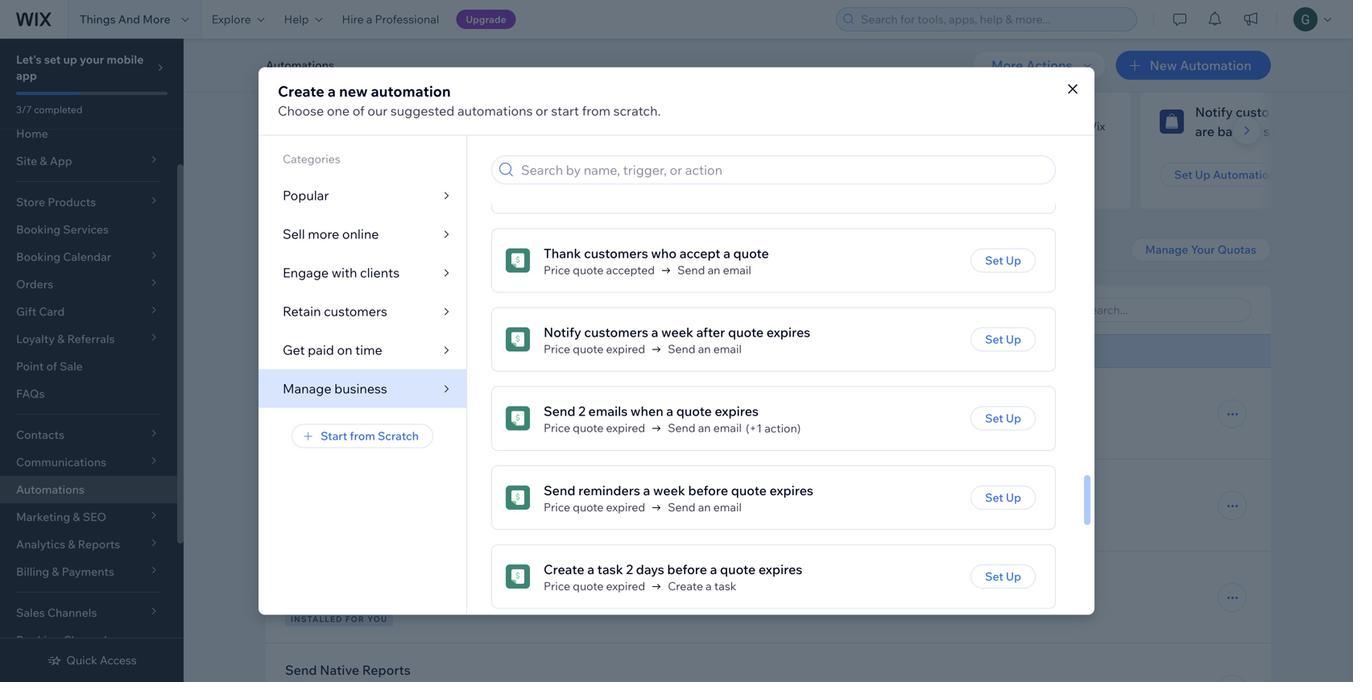 Task type: describe. For each thing, give the bounding box(es) containing it.
send inside send thank you emails to visitors who submit a form
[[612, 104, 644, 120]]

1 vertical spatial manage business
[[491, 491, 612, 509]]

payment added
[[285, 408, 370, 422]]

send an email for notify customer when you save their card details
[[563, 591, 637, 605]]

channels
[[63, 633, 113, 647]]

set up button for send instructions before a session
[[971, 544, 1036, 568]]

days
[[636, 409, 665, 425]]

upgrade button
[[456, 10, 516, 29]]

when inside the notify customers when pro
[[1303, 104, 1336, 120]]

new inside get reminders to follow up with new clients
[[321, 123, 346, 139]]

a inside watch a short video to learn the basics of wix automations
[[905, 119, 911, 133]]

let's
[[16, 52, 42, 66]]

clients inside menu item
[[360, 265, 400, 281]]

task for create a task
[[715, 426, 737, 441]]

send an email for send reminders a week before quote expires
[[668, 348, 742, 362]]

installed for you for confirmation
[[291, 431, 388, 441]]

tab list containing created by you
[[266, 286, 777, 335]]

payment for payment confirmation email
[[285, 387, 339, 403]]

category image left who
[[577, 110, 601, 134]]

price for create a task 2 days before a quote expires
[[544, 426, 570, 441]]

new automation
[[1150, 57, 1252, 73]]

sell more online menu item
[[259, 215, 466, 253]]

visitors inside email visitors to recover abandoned checkout send an email
[[321, 479, 366, 495]]

set up button for create a task 2 days before a quote expires
[[971, 412, 1036, 436]]

last edited
[[933, 344, 992, 358]]

more
[[308, 226, 339, 242]]

with inside menu item
[[332, 265, 357, 281]]

business inside menu item
[[334, 381, 387, 397]]

2 set up automation from the left
[[591, 168, 693, 182]]

action)
[[765, 269, 801, 283]]

create for 2
[[544, 409, 585, 425]]

0 vertical spatial 2
[[579, 250, 586, 267]]

watch a short video to learn the basics of wix automations
[[869, 119, 1106, 148]]

send an email (+1 action)
[[668, 268, 801, 283]]

name & rule
[[285, 344, 349, 358]]

2 vertical spatial create
[[668, 426, 703, 441]]

an for payment confirmation email
[[424, 408, 437, 422]]

choose
[[278, 103, 324, 119]]

list containing get reminders to follow up with new clients
[[266, 64, 1354, 209]]

1 vertical spatial card
[[479, 591, 502, 605]]

a left week
[[643, 330, 650, 346]]

sidebar element
[[0, 39, 184, 682]]

things
[[80, 12, 116, 26]]

quotas
[[1218, 243, 1257, 257]]

quick
[[66, 653, 97, 667]]

1 vertical spatial notify
[[285, 570, 323, 587]]

get paid on time menu item
[[259, 331, 466, 369]]

installed for you
[[420, 302, 516, 318]]

last
[[933, 344, 955, 358]]

hire a professional
[[342, 12, 439, 26]]

payment confirmation email
[[285, 387, 458, 403]]

session
[[544, 559, 585, 573]]

create a task
[[668, 426, 737, 441]]

paid
[[308, 342, 334, 358]]

send 2 emails when a quote expires
[[544, 250, 759, 267]]

email visitors to recover abandoned checkout send an email
[[285, 479, 561, 514]]

business
[[331, 78, 379, 90]]

to inside get reminders to follow up with new clients
[[411, 104, 423, 120]]

2 notify customer when you save their card details from the top
[[285, 591, 539, 605]]

customers for notify
[[1236, 104, 1300, 120]]

manage your quotas
[[1146, 243, 1257, 257]]

sell more online
[[283, 226, 379, 242]]

retain
[[283, 303, 321, 319]]

one
[[327, 103, 350, 119]]

abandoned
[[433, 479, 502, 495]]

2 vertical spatial manage
[[491, 491, 547, 509]]

start
[[321, 429, 347, 443]]

price quote expired for a
[[544, 426, 646, 441]]

categories
[[283, 152, 341, 166]]

set up for send 2 emails when a quote expires
[[985, 259, 1022, 273]]

set up automation button for notify customers when pro
[[1160, 163, 1291, 187]]

automations button
[[258, 53, 342, 77]]

up inside get reminders to follow up with new clients
[[466, 104, 482, 120]]

reports
[[362, 662, 411, 678]]

up inside the let's set up your mobile app
[[63, 52, 77, 66]]

2 vertical spatial expires
[[759, 409, 803, 425]]

automation down submit
[[630, 168, 693, 182]]

1 vertical spatial details
[[504, 591, 539, 605]]

access
[[100, 653, 137, 667]]

0 vertical spatial details
[[539, 570, 580, 587]]

suggested
[[266, 21, 342, 39]]

installed
[[420, 302, 471, 318]]

to inside send thank you emails to visitors who submit a form
[[752, 104, 765, 120]]

send inside 'send an email (+1 action)'
[[668, 268, 696, 282]]

Search... field
[[1079, 299, 1246, 321]]

1 horizontal spatial their
[[478, 570, 506, 587]]

form
[[696, 123, 725, 139]]

created
[[280, 302, 329, 318]]

automation up sell more online menu item
[[338, 168, 401, 182]]

get for get reminders to follow up with new clients
[[321, 104, 343, 120]]

1 vertical spatial automations
[[301, 243, 388, 261]]

1 horizontal spatial business
[[551, 491, 612, 509]]

session starts
[[544, 559, 618, 573]]

filter
[[1007, 303, 1034, 317]]

category image for send reminders a week before quote expires
[[506, 333, 530, 357]]

help
[[284, 12, 309, 26]]

1 notify customer when you save their card details from the top
[[285, 570, 580, 587]]

start from scratch
[[321, 429, 419, 443]]

retain customers
[[283, 303, 387, 319]]

from inside create a new automation choose one of our suggested automations or start from scratch.
[[582, 103, 611, 119]]

faqs
[[16, 387, 45, 401]]

who
[[612, 123, 638, 139]]

faqs link
[[0, 380, 177, 408]]

scratch.
[[614, 103, 661, 119]]

your
[[80, 52, 104, 66]]

things and more
[[80, 12, 171, 26]]

app
[[16, 68, 37, 83]]

home
[[16, 126, 48, 141]]

retain customers menu item
[[259, 292, 466, 331]]

for for customer
[[345, 614, 365, 624]]

set up button for send reminders a week before quote expires
[[971, 333, 1036, 357]]

automation inside button
[[1180, 57, 1252, 73]]

reminders for get
[[346, 104, 408, 120]]

upgrade
[[466, 13, 506, 25]]

week
[[653, 330, 686, 346]]

set
[[44, 52, 61, 66]]

(+1
[[746, 269, 762, 283]]

clients inside get reminders to follow up with new clients
[[349, 123, 389, 139]]

short
[[913, 119, 941, 133]]

category image down manage
[[285, 110, 309, 134]]

thank
[[647, 104, 682, 120]]

send an email for payment confirmation email
[[394, 408, 468, 422]]

you for created
[[349, 302, 371, 318]]

watch now
[[898, 168, 958, 182]]

payment for payment added
[[285, 408, 332, 422]]

basics
[[1037, 119, 1070, 133]]

2 vertical spatial notify
[[285, 591, 317, 605]]

explore
[[212, 12, 251, 26]]

start
[[551, 103, 579, 119]]

submit
[[641, 123, 683, 139]]

booking for booking services
[[16, 222, 61, 236]]

an for send reminders a week before quote expires
[[698, 348, 711, 362]]

email for payment confirmation email
[[439, 408, 468, 422]]

hire
[[342, 12, 364, 26]]

native
[[320, 662, 359, 678]]

status
[[740, 344, 774, 358]]

automation down the notify customers when pro
[[1213, 168, 1276, 182]]

to inside email visitors to recover abandoned checkout send an email
[[369, 479, 381, 495]]

1 vertical spatial emails
[[589, 250, 628, 267]]

manage business
[[285, 78, 379, 90]]

new automation button
[[1116, 51, 1271, 80]]

pro
[[1339, 104, 1354, 120]]

expires for send 2 emails when a quote expires
[[715, 250, 759, 267]]

price for send reminders a week before quote expires
[[544, 348, 570, 362]]

automations link
[[0, 476, 177, 504]]

10
[[526, 305, 535, 315]]

create a new automation choose one of our suggested automations or start from scratch.
[[278, 82, 661, 119]]

1 vertical spatial save
[[425, 591, 449, 605]]

you for customer
[[367, 614, 388, 624]]

to inside watch a short video to learn the basics of wix automations
[[975, 119, 986, 133]]

notify inside the notify customers when pro
[[1196, 104, 1233, 120]]

with inside get reminders to follow up with new clients
[[485, 104, 511, 120]]

scratch
[[378, 429, 419, 443]]

automations inside create a new automation choose one of our suggested automations or start from scratch.
[[458, 103, 533, 119]]

installed for you for customer
[[291, 614, 388, 624]]

email for notify customer when you save their card details
[[609, 591, 637, 605]]

email inside 'send an email (+1 action)'
[[714, 268, 742, 282]]

send inside email visitors to recover abandoned checkout send an email
[[423, 500, 450, 514]]

of inside sidebar element
[[46, 359, 57, 373]]

get paid on time
[[283, 342, 383, 358]]

you for installed
[[494, 302, 516, 318]]

booking services
[[16, 222, 109, 236]]

0 vertical spatial before
[[688, 330, 728, 346]]

mobile
[[107, 52, 144, 66]]

menu bar containing popular
[[259, 136, 466, 408]]

category image
[[1160, 110, 1184, 134]]

booking channels
[[16, 633, 113, 647]]

0 horizontal spatial their
[[452, 591, 476, 605]]

an inside email visitors to recover abandoned checkout send an email
[[453, 500, 466, 514]]

3/7 completed
[[16, 104, 82, 116]]

booking for booking channels
[[16, 633, 61, 647]]

get reminders to follow up with new clients
[[321, 104, 511, 139]]

engage with clients menu item
[[259, 253, 466, 292]]

category image for send instructions before a session
[[506, 544, 530, 568]]

session
[[707, 541, 752, 557]]

a left days
[[587, 409, 595, 425]]

booking services link
[[0, 216, 177, 243]]



Task type: locate. For each thing, give the bounding box(es) containing it.
3 set up automation button from the left
[[1160, 163, 1291, 187]]

category image
[[285, 110, 309, 134], [577, 110, 601, 134], [506, 254, 530, 278], [506, 333, 530, 357], [506, 412, 530, 436], [506, 544, 530, 568]]

email inside email visitors to recover abandoned checkout send an email
[[468, 500, 496, 514]]

visitors inside send thank you emails to visitors who submit a form
[[767, 104, 812, 120]]

expires for send reminders a week before quote expires
[[770, 330, 814, 346]]

expires down status
[[759, 409, 803, 425]]

before left 'session'
[[654, 541, 694, 557]]

3 set up from the top
[[985, 417, 1022, 431]]

1 vertical spatial you
[[367, 614, 388, 624]]

&
[[319, 344, 326, 358]]

set up for create a task 2 days before a quote expires
[[985, 417, 1022, 431]]

price quote expired for reminders
[[544, 348, 646, 362]]

create up choose
[[278, 82, 324, 100]]

1 horizontal spatial manage
[[491, 491, 547, 509]]

0 horizontal spatial of
[[46, 359, 57, 373]]

2 vertical spatial price quote expired
[[544, 426, 646, 441]]

0 vertical spatial manage business
[[283, 381, 387, 397]]

your inside manage your quotas button
[[1191, 243, 1215, 257]]

0 vertical spatial email
[[425, 387, 458, 403]]

an down payment confirmation email
[[424, 408, 437, 422]]

new down "one"
[[321, 123, 346, 139]]

1 horizontal spatial card
[[509, 570, 536, 587]]

task for create a task 2 days before a quote expires
[[597, 409, 623, 425]]

0 vertical spatial you
[[367, 431, 388, 441]]

0 vertical spatial expires
[[715, 250, 759, 267]]

emails
[[710, 104, 749, 120], [589, 250, 628, 267]]

2 payment from the top
[[285, 408, 332, 422]]

task left days
[[597, 409, 623, 425]]

0 horizontal spatial task
[[597, 409, 623, 425]]

email down 'abandoned'
[[468, 500, 496, 514]]

visitors
[[767, 104, 812, 120], [321, 479, 366, 495]]

manage
[[1146, 243, 1189, 257], [283, 381, 332, 397], [491, 491, 547, 509]]

booking channels link
[[0, 627, 177, 654]]

before up create a task
[[667, 409, 707, 425]]

1 vertical spatial their
[[452, 591, 476, 605]]

set up automation down the notify customers when pro
[[1175, 168, 1276, 182]]

0 vertical spatial clients
[[349, 123, 389, 139]]

1 horizontal spatial reminders
[[579, 330, 640, 346]]

set up automation down "categories"
[[300, 168, 401, 182]]

from right start
[[582, 103, 611, 119]]

with
[[485, 104, 511, 120], [332, 265, 357, 281]]

1 horizontal spatial create
[[544, 409, 585, 425]]

create for automation
[[278, 82, 324, 100]]

email left (+1
[[714, 268, 742, 282]]

confirmation
[[342, 387, 422, 403]]

set up automation button down who
[[577, 163, 707, 187]]

manage up search... field
[[1146, 243, 1189, 257]]

installed for you
[[291, 431, 388, 441], [291, 614, 388, 624]]

price quote expired
[[544, 268, 646, 282], [544, 348, 646, 362], [544, 426, 646, 441]]

of left the wix
[[1073, 119, 1083, 133]]

point
[[16, 359, 44, 373]]

for for confirmation
[[345, 431, 365, 441]]

for right suggested
[[345, 21, 365, 39]]

get down manage business
[[321, 104, 343, 120]]

2 installed from the top
[[291, 614, 343, 624]]

from inside button
[[350, 429, 375, 443]]

by
[[332, 302, 346, 318]]

clients down our
[[349, 123, 389, 139]]

set up automation button for get reminders to follow up with new clients
[[285, 163, 416, 187]]

0 horizontal spatial 2
[[579, 250, 586, 267]]

get for get paid on time
[[283, 342, 305, 358]]

get inside get paid on time menu item
[[283, 342, 305, 358]]

email up 'abandoned'
[[439, 408, 468, 422]]

reminders down business
[[346, 104, 408, 120]]

email down 'starts'
[[609, 591, 637, 605]]

0 vertical spatial booking
[[16, 222, 61, 236]]

for for suggested
[[345, 21, 365, 39]]

an for notify customer when you save their card details
[[594, 591, 606, 605]]

create down "create a task 2 days before a quote expires"
[[668, 426, 703, 441]]

suggested
[[391, 103, 455, 119]]

created by you
[[280, 302, 371, 318]]

send
[[612, 104, 644, 120], [544, 250, 576, 267], [668, 268, 696, 282], [544, 330, 576, 346], [668, 348, 696, 362], [394, 408, 422, 422], [423, 500, 450, 514], [544, 541, 576, 557], [640, 559, 668, 573], [563, 591, 591, 605], [285, 662, 317, 678]]

payment up the payment added
[[285, 387, 339, 403]]

0 horizontal spatial up
[[63, 52, 77, 66]]

email down 'session'
[[686, 559, 714, 573]]

0 vertical spatial get
[[321, 104, 343, 120]]

2 vertical spatial expired
[[606, 426, 646, 441]]

create up checkout
[[544, 409, 585, 425]]

for up send native reports
[[345, 614, 365, 624]]

1 price from the top
[[544, 268, 570, 282]]

automations
[[266, 58, 334, 72], [869, 134, 936, 148], [16, 483, 85, 497]]

home link
[[0, 120, 177, 147]]

now
[[934, 168, 958, 182]]

a left 'session'
[[697, 541, 704, 557]]

to left learn on the top right of the page
[[975, 119, 986, 133]]

1 for from the top
[[345, 431, 365, 441]]

an down the send reminders a week before quote expires
[[698, 348, 711, 362]]

1 vertical spatial create
[[544, 409, 585, 425]]

clients up 3
[[360, 265, 400, 281]]

send reminders a week before quote expires
[[544, 330, 814, 346]]

notify customers when pro
[[1196, 104, 1354, 139]]

of
[[353, 103, 365, 119], [1073, 119, 1083, 133], [46, 359, 57, 373]]

a up 'send an email (+1 action)'
[[667, 250, 674, 267]]

a up create a task
[[710, 409, 717, 425]]

expired
[[606, 268, 646, 282], [606, 348, 646, 362], [606, 426, 646, 441]]

installed for you down the payment added
[[291, 431, 388, 441]]

booking left services
[[16, 222, 61, 236]]

2 horizontal spatial create
[[668, 426, 703, 441]]

1 booking from the top
[[16, 222, 61, 236]]

3 price quote expired from the top
[[544, 426, 646, 441]]

0 horizontal spatial create
[[278, 82, 324, 100]]

set up for send instructions before a session
[[985, 549, 1022, 563]]

manage for "manage business" menu item
[[283, 381, 332, 397]]

send an email down 'starts'
[[563, 591, 637, 605]]

watch now button
[[869, 163, 973, 187]]

category image for send 2 emails when a quote expires
[[506, 254, 530, 278]]

category image for create a task 2 days before a quote expires
[[506, 412, 530, 436]]

0 vertical spatial manage
[[1146, 243, 1189, 257]]

2 set up automation button from the left
[[577, 163, 707, 187]]

0 vertical spatial automations
[[266, 58, 334, 72]]

3
[[381, 305, 386, 315]]

0 vertical spatial automations
[[458, 103, 533, 119]]

2 vertical spatial automations
[[16, 483, 85, 497]]

3 set up automation from the left
[[1175, 168, 1276, 182]]

a right hire
[[366, 12, 372, 26]]

2 installed for you from the top
[[291, 614, 388, 624]]

2 horizontal spatial set up automation
[[1175, 168, 1276, 182]]

1 horizontal spatial automations
[[458, 103, 533, 119]]

0 vertical spatial up
[[63, 52, 77, 66]]

0 vertical spatial create
[[278, 82, 324, 100]]

2 price quote expired from the top
[[544, 348, 646, 362]]

2 price from the top
[[544, 348, 570, 362]]

0 horizontal spatial card
[[479, 591, 502, 605]]

expires
[[715, 250, 759, 267], [770, 330, 814, 346], [759, 409, 803, 425]]

manage up the payment added
[[283, 381, 332, 397]]

1 horizontal spatial emails
[[710, 104, 749, 120]]

list
[[266, 64, 1354, 209]]

with down "your automations"
[[332, 265, 357, 281]]

help button
[[274, 0, 332, 39]]

details
[[539, 570, 580, 587], [504, 591, 539, 605]]

more
[[143, 12, 171, 26]]

3 price from the top
[[544, 426, 570, 441]]

you up "reports"
[[367, 614, 388, 624]]

0 horizontal spatial customers
[[324, 303, 387, 319]]

1 vertical spatial payment
[[285, 408, 332, 422]]

2 set up from the top
[[985, 338, 1022, 352]]

0 vertical spatial save
[[447, 570, 475, 587]]

1 installed from the top
[[291, 431, 343, 441]]

1 horizontal spatial for
[[474, 302, 491, 318]]

visitors down start
[[321, 479, 366, 495]]

3 expired from the top
[[606, 426, 646, 441]]

customers inside menu item
[[324, 303, 387, 319]]

1 horizontal spatial manage business
[[491, 491, 612, 509]]

0 vertical spatial new
[[339, 82, 368, 100]]

menu bar
[[259, 136, 466, 408]]

a inside send thank you emails to visitors who submit a form
[[686, 123, 693, 139]]

1 payment from the top
[[285, 387, 339, 403]]

0 vertical spatial watch
[[869, 119, 902, 133]]

up
[[63, 52, 77, 66], [466, 104, 482, 120]]

1 horizontal spatial 2
[[626, 409, 633, 425]]

1 horizontal spatial visitors
[[767, 104, 812, 120]]

automations inside button
[[266, 58, 334, 72]]

0 vertical spatial with
[[485, 104, 511, 120]]

suggested for you
[[266, 21, 394, 39]]

create inside create a new automation choose one of our suggested automations or start from scratch.
[[278, 82, 324, 100]]

your left quotas
[[1191, 243, 1215, 257]]

1 vertical spatial installed for you
[[291, 614, 388, 624]]

customers for retain
[[324, 303, 387, 319]]

Search by name, trigger, or action field
[[516, 156, 1051, 184]]

price for send 2 emails when a quote expires
[[544, 268, 570, 282]]

expired down the send reminders a week before quote expires
[[606, 348, 646, 362]]

up right the follow
[[466, 104, 482, 120]]

email right confirmation
[[425, 387, 458, 403]]

0 horizontal spatial email
[[285, 479, 318, 495]]

set up button for send 2 emails when a quote expires
[[971, 254, 1036, 278]]

set up automation button up popular at left top
[[285, 163, 416, 187]]

set up
[[985, 259, 1022, 273], [985, 338, 1022, 352], [985, 417, 1022, 431], [985, 549, 1022, 563]]

2 horizontal spatial automations
[[869, 134, 936, 148]]

point of sale link
[[0, 353, 177, 380]]

create
[[278, 82, 324, 100], [544, 409, 585, 425], [668, 426, 703, 441]]

set up button
[[971, 254, 1036, 278], [971, 333, 1036, 357], [971, 412, 1036, 436], [971, 544, 1036, 568]]

2
[[579, 250, 586, 267], [626, 409, 633, 425]]

with left or
[[485, 104, 511, 120]]

1 vertical spatial reminders
[[579, 330, 640, 346]]

email for send instructions before a session
[[686, 559, 714, 573]]

set up automation down who
[[591, 168, 693, 182]]

your automations
[[266, 243, 388, 261]]

automations left or
[[458, 103, 533, 119]]

reminders inside get reminders to follow up with new clients
[[346, 104, 408, 120]]

1 vertical spatial of
[[1073, 119, 1083, 133]]

1 vertical spatial watch
[[898, 168, 931, 182]]

0 vertical spatial for
[[345, 431, 365, 441]]

0 vertical spatial for
[[345, 21, 365, 39]]

professional
[[375, 12, 439, 26]]

automations for automations button
[[266, 58, 334, 72]]

for down added
[[345, 431, 365, 441]]

time
[[355, 342, 383, 358]]

automations inside watch a short video to learn the basics of wix automations
[[869, 134, 936, 148]]

send an email down the send reminders a week before quote expires
[[668, 348, 742, 362]]

a inside create a new automation choose one of our suggested automations or start from scratch.
[[328, 82, 336, 100]]

1 vertical spatial installed
[[291, 614, 343, 624]]

notify customer when you save their card details
[[285, 570, 580, 587], [285, 591, 539, 605]]

automations for the automations link
[[16, 483, 85, 497]]

recover
[[384, 479, 430, 495]]

for for installed
[[474, 302, 491, 318]]

you for suggested
[[369, 21, 394, 39]]

2 expired from the top
[[606, 348, 646, 362]]

2 horizontal spatial manage
[[1146, 243, 1189, 257]]

installed for you up native
[[291, 614, 388, 624]]

2 set up button from the top
[[971, 333, 1036, 357]]

automations inside sidebar element
[[16, 483, 85, 497]]

send instructions before a session
[[544, 541, 752, 557]]

automations up engage with clients
[[301, 243, 388, 261]]

1 vertical spatial price quote expired
[[544, 348, 646, 362]]

0 vertical spatial price quote expired
[[544, 268, 646, 282]]

new inside create a new automation choose one of our suggested automations or start from scratch.
[[339, 82, 368, 100]]

email down the payment added
[[285, 479, 318, 495]]

0 vertical spatial from
[[582, 103, 611, 119]]

0 vertical spatial business
[[334, 381, 387, 397]]

1 your from the left
[[1191, 243, 1215, 257]]

watch left now
[[898, 168, 931, 182]]

a down "create a task 2 days before a quote expires"
[[706, 426, 712, 441]]

automation up popular
[[1180, 57, 1252, 73]]

0 horizontal spatial set up automation
[[300, 168, 401, 182]]

to up "search by name, trigger, or action" field
[[752, 104, 765, 120]]

point of sale
[[16, 359, 83, 373]]

edited
[[958, 344, 992, 358]]

popular
[[1160, 78, 1207, 90]]

1 you from the top
[[367, 431, 388, 441]]

manage inside menu item
[[283, 381, 332, 397]]

up right set
[[63, 52, 77, 66]]

category image up checkout
[[506, 412, 530, 436]]

completed
[[34, 104, 82, 116]]

engage with clients
[[283, 265, 400, 281]]

customers inside the notify customers when pro
[[1236, 104, 1300, 120]]

set up for send reminders a week before quote expires
[[985, 338, 1022, 352]]

0 horizontal spatial reminders
[[346, 104, 408, 120]]

expires up 'send an email (+1 action)'
[[715, 250, 759, 267]]

quote
[[677, 250, 712, 267], [573, 268, 604, 282], [731, 330, 767, 346], [573, 348, 604, 362], [720, 409, 756, 425], [573, 426, 604, 441]]

reminders left week
[[579, 330, 640, 346]]

manage
[[285, 78, 328, 90]]

1 set up automation button from the left
[[285, 163, 416, 187]]

manage inside button
[[1146, 243, 1189, 257]]

automation
[[371, 82, 451, 100]]

0 horizontal spatial set up automation button
[[285, 163, 416, 187]]

send an email down send instructions before a session
[[640, 559, 714, 573]]

1 vertical spatial task
[[715, 426, 737, 441]]

1 horizontal spatial automations
[[266, 58, 334, 72]]

active
[[766, 408, 802, 420]]

payment up start
[[285, 408, 332, 422]]

manage up session at bottom left
[[491, 491, 547, 509]]

2 your from the left
[[266, 243, 298, 261]]

2 vertical spatial price
[[544, 426, 570, 441]]

Search for tools, apps, help & more... field
[[856, 8, 1132, 31]]

name
[[285, 344, 317, 358]]

manage business inside menu item
[[283, 381, 387, 397]]

0 vertical spatial of
[[353, 103, 365, 119]]

1 horizontal spatial set up automation
[[591, 168, 693, 182]]

1 expired from the top
[[606, 268, 646, 282]]

category image left session at bottom left
[[506, 544, 530, 568]]

1 vertical spatial business
[[551, 491, 612, 509]]

expired for emails
[[606, 268, 646, 282]]

2 for from the top
[[345, 614, 365, 624]]

category image down 10
[[506, 333, 530, 357]]

popular menu item
[[259, 176, 466, 215]]

set up automation
[[300, 168, 401, 182], [591, 168, 693, 182], [1175, 168, 1276, 182]]

email inside email visitors to recover abandoned checkout send an email
[[285, 479, 318, 495]]

customer
[[326, 570, 384, 587], [320, 591, 370, 605]]

0 horizontal spatial with
[[332, 265, 357, 281]]

1 horizontal spatial set up automation button
[[577, 163, 707, 187]]

0 horizontal spatial manage
[[283, 381, 332, 397]]

for inside tab list
[[474, 302, 491, 318]]

3/7
[[16, 104, 32, 116]]

1 horizontal spatial email
[[425, 387, 458, 403]]

customers
[[1236, 104, 1300, 120], [324, 303, 387, 319]]

2 vertical spatial before
[[654, 541, 694, 557]]

emails inside send thank you emails to visitors who submit a form
[[710, 104, 749, 120]]

an for send instructions before a session
[[670, 559, 683, 573]]

0 vertical spatial task
[[597, 409, 623, 425]]

0 horizontal spatial visitors
[[321, 479, 366, 495]]

installed for payment
[[291, 431, 343, 441]]

4 set up from the top
[[985, 549, 1022, 563]]

2 horizontal spatial set up automation button
[[1160, 163, 1291, 187]]

expires down the action) at the top right of page
[[770, 330, 814, 346]]

added
[[334, 408, 370, 422]]

to down automation at the left top of the page
[[411, 104, 423, 120]]

of left sale
[[46, 359, 57, 373]]

payment
[[285, 387, 339, 403], [285, 408, 332, 422]]

2 booking from the top
[[16, 633, 61, 647]]

a up "one"
[[328, 82, 336, 100]]

before
[[688, 330, 728, 346], [667, 409, 707, 425], [654, 541, 694, 557]]

4 set up button from the top
[[971, 544, 1036, 568]]

installed for notify
[[291, 614, 343, 624]]

manage business up the payment added
[[283, 381, 387, 397]]

installed down the payment added
[[291, 431, 343, 441]]

email for send reminders a week before quote expires
[[714, 348, 742, 362]]

send thank you emails to visitors who submit a form
[[612, 104, 812, 139]]

watch for watch a short video to learn the basics of wix automations
[[869, 119, 902, 133]]

0 vertical spatial expired
[[606, 268, 646, 282]]

new up "one"
[[339, 82, 368, 100]]

1 installed for you from the top
[[291, 431, 388, 441]]

the
[[1017, 119, 1035, 133]]

expired down days
[[606, 426, 646, 441]]

1 vertical spatial automations
[[869, 134, 936, 148]]

installed up native
[[291, 614, 343, 624]]

3 set up button from the top
[[971, 412, 1036, 436]]

1 set up button from the top
[[971, 254, 1036, 278]]

0 horizontal spatial manage business
[[283, 381, 387, 397]]

reminders for send
[[579, 330, 640, 346]]

1 vertical spatial customers
[[324, 303, 387, 319]]

1 vertical spatial price
[[544, 348, 570, 362]]

2 you from the top
[[367, 614, 388, 624]]

expired for task
[[606, 426, 646, 441]]

manage for manage your quotas button
[[1146, 243, 1189, 257]]

automation
[[1180, 57, 1252, 73], [338, 168, 401, 182], [630, 168, 693, 182], [1213, 168, 1276, 182]]

1 vertical spatial with
[[332, 265, 357, 281]]

of inside watch a short video to learn the basics of wix automations
[[1073, 119, 1083, 133]]

you inside send thank you emails to visitors who submit a form
[[685, 104, 707, 120]]

1 horizontal spatial with
[[485, 104, 511, 120]]

email down the send reminders a week before quote expires
[[714, 348, 742, 362]]

1 vertical spatial for
[[345, 614, 365, 624]]

a left form
[[686, 123, 693, 139]]

card
[[509, 570, 536, 587], [479, 591, 502, 605]]

you down added
[[367, 431, 388, 441]]

tab list
[[266, 286, 777, 335]]

clients
[[349, 123, 389, 139], [360, 265, 400, 281]]

an down 'starts'
[[594, 591, 606, 605]]

an down send instructions before a session
[[670, 559, 683, 573]]

1 vertical spatial customer
[[320, 591, 370, 605]]

0 vertical spatial installed
[[291, 431, 343, 441]]

send an email up scratch
[[394, 408, 468, 422]]

1 horizontal spatial get
[[321, 104, 343, 120]]

0 horizontal spatial your
[[266, 243, 298, 261]]

1 vertical spatial before
[[667, 409, 707, 425]]

of inside create a new automation choose one of our suggested automations or start from scratch.
[[353, 103, 365, 119]]

to left the recover
[[369, 479, 381, 495]]

watch inside button
[[898, 168, 931, 182]]

1 price quote expired from the top
[[544, 268, 646, 282]]

task down "create a task 2 days before a quote expires"
[[715, 426, 737, 441]]

you for send
[[685, 104, 707, 120]]

1 set up automation from the left
[[300, 168, 401, 182]]

watch inside watch a short video to learn the basics of wix automations
[[869, 119, 902, 133]]

0 vertical spatial reminders
[[346, 104, 408, 120]]

get inside get reminders to follow up with new clients
[[321, 104, 343, 120]]

online
[[342, 226, 379, 242]]

0 vertical spatial customer
[[326, 570, 384, 587]]

0 horizontal spatial automations
[[16, 483, 85, 497]]

visitors up "search by name, trigger, or action" field
[[767, 104, 812, 120]]

sell
[[283, 226, 305, 242]]

watch for watch now
[[898, 168, 931, 182]]

get left paid
[[283, 342, 305, 358]]

price quote expired for 2
[[544, 268, 646, 282]]

1 set up from the top
[[985, 259, 1022, 273]]

set up automation button down the notify customers when pro
[[1160, 163, 1291, 187]]

you for confirmation
[[367, 431, 388, 441]]

0 vertical spatial payment
[[285, 387, 339, 403]]

an inside 'send an email (+1 action)'
[[698, 268, 711, 282]]

business up instructions
[[551, 491, 612, 509]]

1 vertical spatial up
[[466, 104, 482, 120]]

expired for a
[[606, 348, 646, 362]]

inactive
[[761, 500, 807, 512]]

business up added
[[334, 381, 387, 397]]

from down added
[[350, 429, 375, 443]]

an down 'abandoned'
[[453, 500, 466, 514]]

before right week
[[688, 330, 728, 346]]

0 vertical spatial notify customer when you save their card details
[[285, 570, 580, 587]]

manage business menu item
[[259, 369, 466, 408]]

an left (+1
[[698, 268, 711, 282]]

send an email for send instructions before a session
[[640, 559, 714, 573]]

a left short
[[905, 119, 911, 133]]

booking left channels
[[16, 633, 61, 647]]

1 vertical spatial notify customer when you save their card details
[[285, 591, 539, 605]]



Task type: vqa. For each thing, say whether or not it's contained in the screenshot.
e.g., mystunningwebsite.com FIELD
no



